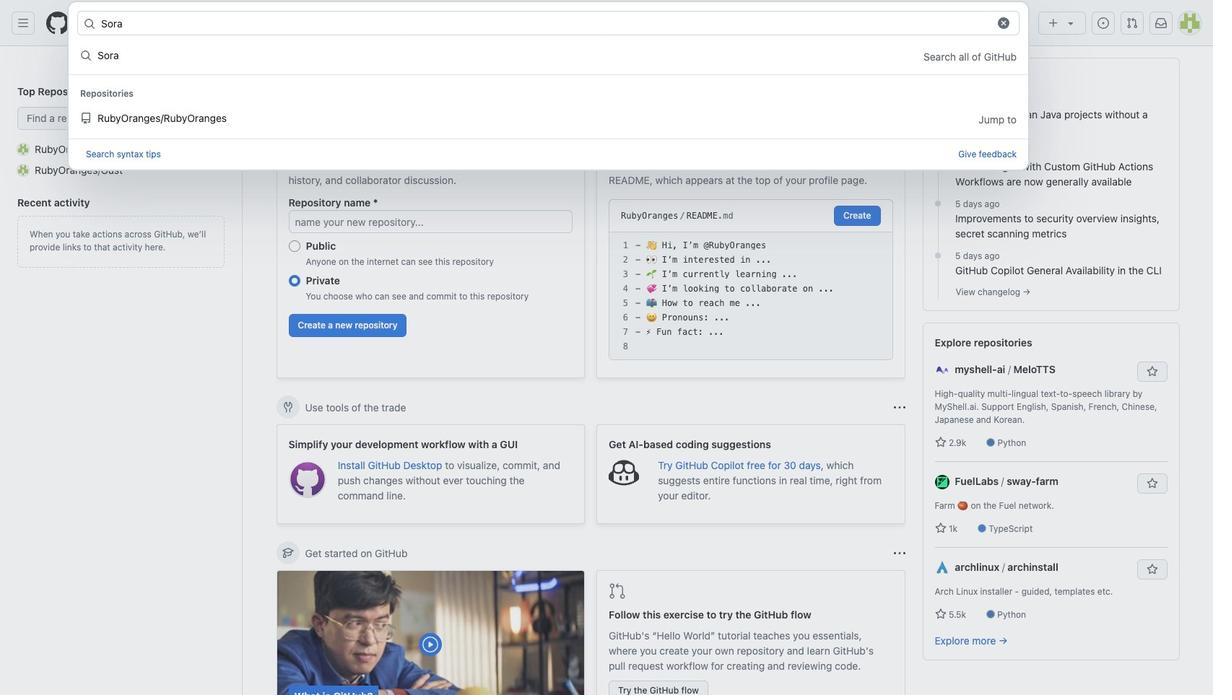 Task type: locate. For each thing, give the bounding box(es) containing it.
2 star this repository image from the top
[[1147, 564, 1159, 576]]

plus image
[[1048, 17, 1060, 29]]

0 vertical spatial star image
[[935, 437, 947, 449]]

2 vertical spatial star image
[[935, 609, 947, 621]]

None submit
[[834, 206, 881, 226]]

introduce yourself with a profile readme element
[[597, 124, 906, 379]]

dot fill image down dot fill icon
[[933, 250, 944, 262]]

name your new repository... text field
[[289, 210, 573, 233]]

star this repository image
[[1147, 366, 1159, 378]]

2 star image from the top
[[935, 523, 947, 535]]

suggestions list box
[[69, 38, 1029, 138]]

@myshell-ai profile image
[[935, 364, 950, 378]]

homepage image
[[46, 12, 69, 35]]

what is github? image
[[277, 571, 584, 696]]

None text field
[[101, 12, 989, 35]]

1 why am i seeing this? image from the top
[[894, 402, 906, 414]]

star image up @archlinux profile icon
[[935, 523, 947, 535]]

star this repository image
[[1147, 478, 1159, 490], [1147, 564, 1159, 576]]

dot fill image
[[933, 146, 944, 158], [933, 250, 944, 262]]

mortar board image
[[282, 548, 294, 559]]

0 vertical spatial dot fill image
[[933, 146, 944, 158]]

Find a repository… text field
[[17, 107, 225, 130]]

1 star this repository image from the top
[[1147, 478, 1159, 490]]

0 vertical spatial star this repository image
[[1147, 478, 1159, 490]]

none submit inside introduce yourself with a profile readme element
[[834, 206, 881, 226]]

git pull request image
[[1127, 17, 1139, 29]]

star image up @fuellabs profile "image"
[[935, 437, 947, 449]]

gust image
[[17, 164, 29, 176]]

try the github flow element
[[597, 571, 906, 696]]

dialog
[[68, 1, 1030, 170]]

rubyoranges image
[[17, 143, 29, 155]]

none radio inside "start a new repository" element
[[289, 241, 300, 252]]

triangle down image
[[1066, 17, 1077, 29]]

None radio
[[289, 241, 300, 252]]

1 vertical spatial dot fill image
[[933, 250, 944, 262]]

dot fill image up dot fill icon
[[933, 146, 944, 158]]

None radio
[[289, 275, 300, 287]]

issue opened image
[[1098, 17, 1110, 29]]

3 star image from the top
[[935, 609, 947, 621]]

star image down @archlinux profile icon
[[935, 609, 947, 621]]

1 star image from the top
[[935, 437, 947, 449]]

0 vertical spatial why am i seeing this? image
[[894, 402, 906, 414]]

2 why am i seeing this? image from the top
[[894, 548, 906, 560]]

simplify your development workflow with a gui element
[[276, 425, 585, 525]]

why am i seeing this? image for try the github flow element
[[894, 548, 906, 560]]

1 vertical spatial star this repository image
[[1147, 564, 1159, 576]]

1 vertical spatial star image
[[935, 523, 947, 535]]

1 vertical spatial why am i seeing this? image
[[894, 548, 906, 560]]

star image
[[935, 437, 947, 449], [935, 523, 947, 535], [935, 609, 947, 621]]

why am i seeing this? image
[[894, 402, 906, 414], [894, 548, 906, 560]]



Task type: vqa. For each thing, say whether or not it's contained in the screenshot.
the Dependency
no



Task type: describe. For each thing, give the bounding box(es) containing it.
1 dot fill image from the top
[[933, 146, 944, 158]]

@archlinux profile image
[[935, 562, 950, 576]]

git pull request image
[[609, 583, 626, 600]]

notifications image
[[1156, 17, 1168, 29]]

explore element
[[923, 58, 1180, 696]]

why am i seeing this? image for get ai-based coding suggestions 'element'
[[894, 402, 906, 414]]

2 dot fill image from the top
[[933, 250, 944, 262]]

start a new repository element
[[276, 124, 585, 379]]

star image for @fuellabs profile "image"
[[935, 523, 947, 535]]

filter image
[[834, 65, 846, 77]]

star this repository image for @fuellabs profile "image"
[[1147, 478, 1159, 490]]

Top Repositories search field
[[17, 107, 225, 130]]

get ai-based coding suggestions element
[[597, 425, 906, 525]]

github desktop image
[[289, 461, 326, 499]]

dot fill image
[[933, 198, 944, 210]]

star image for the @myshell-ai profile image
[[935, 437, 947, 449]]

tools image
[[282, 402, 294, 413]]

explore repositories navigation
[[923, 323, 1180, 661]]

star image for @archlinux profile icon
[[935, 609, 947, 621]]

@fuellabs profile image
[[935, 476, 950, 490]]

what is github? element
[[276, 571, 585, 696]]

none radio inside "start a new repository" element
[[289, 275, 300, 287]]

play image
[[422, 637, 439, 654]]

star this repository image for @archlinux profile icon
[[1147, 564, 1159, 576]]

command palette image
[[1004, 17, 1015, 29]]



